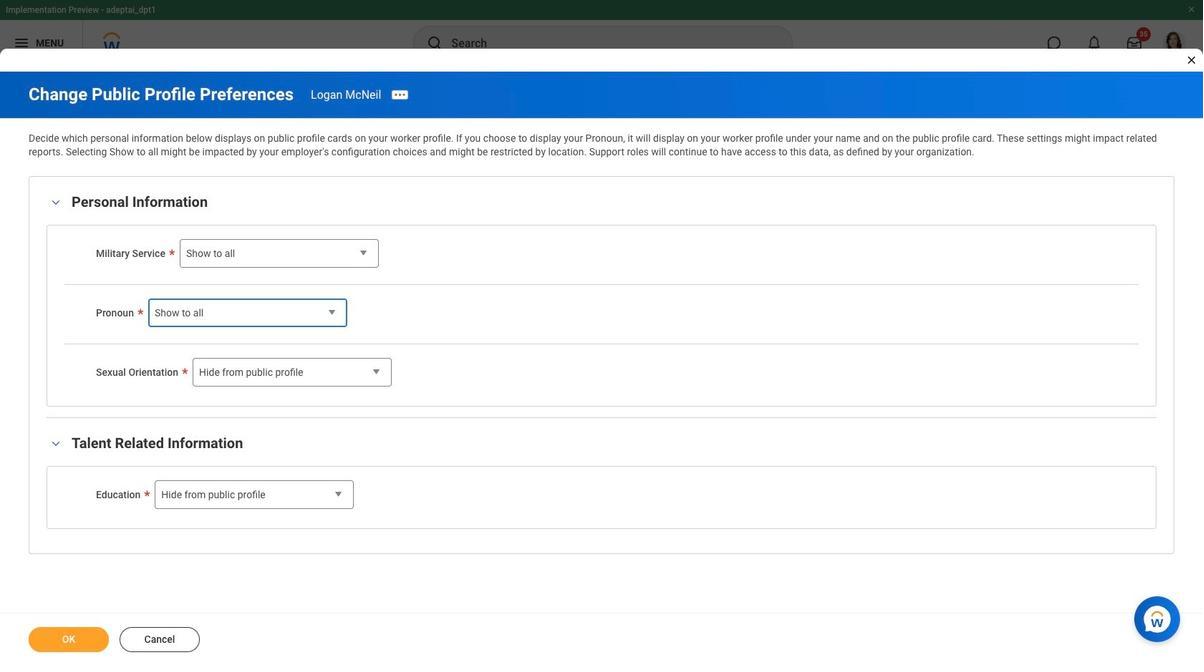 Task type: describe. For each thing, give the bounding box(es) containing it.
chevron down image
[[47, 198, 64, 208]]

1 group from the top
[[47, 190, 1157, 407]]

logan mcneil element
[[311, 88, 381, 101]]

search image
[[426, 34, 443, 52]]

profile logan mcneil element
[[1155, 27, 1195, 59]]



Task type: vqa. For each thing, say whether or not it's contained in the screenshot.
second Report from the right
no



Task type: locate. For each thing, give the bounding box(es) containing it.
2 group from the top
[[47, 432, 1157, 529]]

close change public profile preferences image
[[1186, 54, 1198, 66]]

workday assistant region
[[1135, 591, 1186, 643]]

dialog
[[0, 0, 1203, 665]]

1 vertical spatial group
[[47, 432, 1157, 529]]

main content
[[0, 72, 1203, 665]]

notifications large image
[[1087, 36, 1102, 50]]

group
[[47, 190, 1157, 407], [47, 432, 1157, 529]]

banner
[[0, 0, 1203, 66]]

close environment banner image
[[1188, 5, 1196, 14]]

inbox large image
[[1128, 36, 1142, 50]]

0 vertical spatial group
[[47, 190, 1157, 407]]

chevron down image
[[47, 439, 64, 449]]



